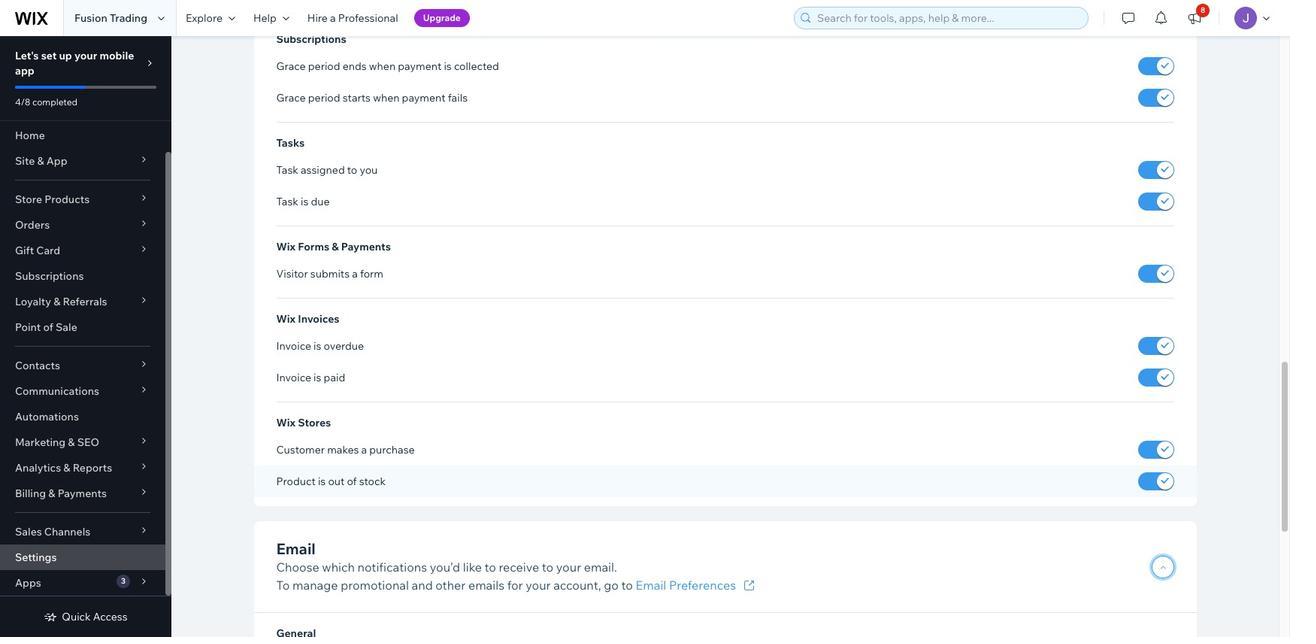 Task type: vqa. For each thing, say whether or not it's contained in the screenshot.
the topmost your
yes



Task type: locate. For each thing, give the bounding box(es) containing it.
other
[[436, 578, 466, 593]]

task down tasks
[[276, 163, 298, 176]]

1 grace from the top
[[276, 59, 306, 73]]

grace up tasks
[[276, 91, 306, 104]]

email choose which notifications you'd like to receive to your email.
[[276, 539, 617, 575]]

0 vertical spatial grace
[[276, 59, 306, 73]]

1 vertical spatial invoice
[[276, 371, 311, 384]]

invoice is paid
[[276, 371, 345, 384]]

contacts button
[[0, 353, 165, 378]]

1 vertical spatial a
[[352, 267, 358, 280]]

1 vertical spatial of
[[347, 475, 357, 488]]

invoices
[[298, 312, 340, 326]]

& for seo
[[68, 435, 75, 449]]

email inside email choose which notifications you'd like to receive to your email.
[[276, 539, 316, 558]]

wix
[[276, 240, 296, 253], [276, 312, 296, 326], [276, 416, 296, 429]]

0 vertical spatial payment
[[398, 59, 442, 73]]

1 horizontal spatial a
[[352, 267, 358, 280]]

1 period from the top
[[308, 59, 340, 73]]

0 horizontal spatial subscriptions
[[15, 269, 84, 283]]

payments up form
[[341, 240, 391, 253]]

1 horizontal spatial email
[[636, 578, 667, 593]]

and
[[412, 578, 433, 593]]

wix invoices
[[276, 312, 340, 326]]

choose
[[276, 560, 319, 575]]

0 vertical spatial payments
[[341, 240, 391, 253]]

period left starts
[[308, 91, 340, 104]]

grace down help button
[[276, 59, 306, 73]]

preferences
[[669, 578, 736, 593]]

ends
[[343, 59, 367, 73]]

2 period from the top
[[308, 91, 340, 104]]

analytics & reports
[[15, 461, 112, 475]]

of
[[43, 320, 53, 334], [347, 475, 357, 488]]

when right starts
[[373, 91, 400, 104]]

& inside analytics & reports 'dropdown button'
[[63, 461, 70, 475]]

is left paid
[[314, 371, 322, 384]]

& right billing on the left of page
[[48, 487, 55, 500]]

grace period ends when payment is collected
[[276, 59, 499, 73]]

invoice down wix invoices
[[276, 339, 311, 353]]

fusion trading
[[74, 11, 147, 25]]

quick access
[[62, 610, 128, 624]]

& for app
[[37, 154, 44, 168]]

hire a professional
[[308, 11, 398, 25]]

to right go
[[622, 578, 633, 593]]

4/8
[[15, 96, 30, 108]]

2 task from the top
[[276, 195, 298, 208]]

store products button
[[0, 187, 165, 212]]

your
[[74, 49, 97, 62], [556, 560, 582, 575], [526, 578, 551, 593]]

stores
[[298, 416, 331, 429]]

visitor submits a form
[[276, 267, 384, 280]]

payment
[[398, 59, 442, 73], [402, 91, 446, 104]]

manage
[[293, 578, 338, 593]]

notifications
[[358, 560, 427, 575]]

period left ends
[[308, 59, 340, 73]]

0 vertical spatial wix
[[276, 240, 296, 253]]

0 vertical spatial of
[[43, 320, 53, 334]]

orders
[[15, 218, 50, 232]]

1 horizontal spatial payments
[[341, 240, 391, 253]]

to right receive
[[542, 560, 554, 575]]

2 vertical spatial a
[[361, 443, 367, 456]]

1 vertical spatial payments
[[58, 487, 107, 500]]

subscriptions
[[276, 32, 347, 46], [15, 269, 84, 283]]

out
[[328, 475, 345, 488]]

1 horizontal spatial of
[[347, 475, 357, 488]]

a right makes
[[361, 443, 367, 456]]

starts
[[343, 91, 371, 104]]

0 horizontal spatial your
[[74, 49, 97, 62]]

home link
[[0, 123, 165, 148]]

8 button
[[1179, 0, 1212, 36]]

email up the choose
[[276, 539, 316, 558]]

store products
[[15, 193, 90, 206]]

your up account,
[[556, 560, 582, 575]]

is left out
[[318, 475, 326, 488]]

& left reports
[[63, 461, 70, 475]]

settings link
[[0, 545, 165, 570]]

is for out
[[318, 475, 326, 488]]

1 horizontal spatial your
[[526, 578, 551, 593]]

1 vertical spatial grace
[[276, 91, 306, 104]]

quick
[[62, 610, 91, 624]]

site & app
[[15, 154, 67, 168]]

2 horizontal spatial your
[[556, 560, 582, 575]]

& left seo
[[68, 435, 75, 449]]

0 vertical spatial your
[[74, 49, 97, 62]]

contacts
[[15, 359, 60, 372]]

1 invoice from the top
[[276, 339, 311, 353]]

1 vertical spatial task
[[276, 195, 298, 208]]

sale
[[56, 320, 77, 334]]

1 vertical spatial subscriptions
[[15, 269, 84, 283]]

promotional
[[341, 578, 409, 593]]

your inside let's set up your mobile app
[[74, 49, 97, 62]]

& inside "billing & payments" 'popup button'
[[48, 487, 55, 500]]

payments down analytics & reports 'dropdown button'
[[58, 487, 107, 500]]

of right out
[[347, 475, 357, 488]]

1 vertical spatial your
[[556, 560, 582, 575]]

2 grace from the top
[[276, 91, 306, 104]]

0 vertical spatial subscriptions
[[276, 32, 347, 46]]

0 vertical spatial invoice
[[276, 339, 311, 353]]

a
[[330, 11, 336, 25], [352, 267, 358, 280], [361, 443, 367, 456]]

wix for wix stores
[[276, 416, 296, 429]]

grace for grace period starts when payment fails
[[276, 91, 306, 104]]

invoice left paid
[[276, 371, 311, 384]]

of left sale in the bottom left of the page
[[43, 320, 53, 334]]

overdue
[[324, 339, 364, 353]]

2 wix from the top
[[276, 312, 296, 326]]

site & app button
[[0, 148, 165, 174]]

Search for tools, apps, help & more... field
[[813, 8, 1084, 29]]

task left due
[[276, 195, 298, 208]]

wix left invoices
[[276, 312, 296, 326]]

wix left stores
[[276, 416, 296, 429]]

billing
[[15, 487, 46, 500]]

0 horizontal spatial email
[[276, 539, 316, 558]]

upgrade
[[423, 12, 461, 23]]

0 vertical spatial task
[[276, 163, 298, 176]]

home
[[15, 129, 45, 142]]

your right up
[[74, 49, 97, 62]]

payment down the upgrade button
[[398, 59, 442, 73]]

0 vertical spatial email
[[276, 539, 316, 558]]

explore
[[186, 11, 223, 25]]

when
[[369, 59, 396, 73], [373, 91, 400, 104]]

seo
[[77, 435, 99, 449]]

site
[[15, 154, 35, 168]]

0 horizontal spatial of
[[43, 320, 53, 334]]

app
[[15, 64, 34, 77]]

2 invoice from the top
[[276, 371, 311, 384]]

subscriptions down card on the left top of page
[[15, 269, 84, 283]]

analytics & reports button
[[0, 455, 165, 481]]

fusion
[[74, 11, 107, 25]]

period for ends
[[308, 59, 340, 73]]

grace for grace period ends when payment is collected
[[276, 59, 306, 73]]

0 vertical spatial a
[[330, 11, 336, 25]]

is left overdue
[[314, 339, 322, 353]]

which
[[322, 560, 355, 575]]

1 vertical spatial period
[[308, 91, 340, 104]]

task for task is due
[[276, 195, 298, 208]]

receive
[[499, 560, 539, 575]]

subscriptions down hire
[[276, 32, 347, 46]]

wix left forms
[[276, 240, 296, 253]]

is left due
[[301, 195, 309, 208]]

1 task from the top
[[276, 163, 298, 176]]

is for paid
[[314, 371, 322, 384]]

1 vertical spatial when
[[373, 91, 400, 104]]

is left collected
[[444, 59, 452, 73]]

is for due
[[301, 195, 309, 208]]

1 vertical spatial wix
[[276, 312, 296, 326]]

0 vertical spatial period
[[308, 59, 340, 73]]

2 vertical spatial wix
[[276, 416, 296, 429]]

payment for fails
[[402, 91, 446, 104]]

2 horizontal spatial a
[[361, 443, 367, 456]]

your right 'for'
[[526, 578, 551, 593]]

& right loyalty
[[54, 295, 60, 308]]

1 vertical spatial email
[[636, 578, 667, 593]]

email right go
[[636, 578, 667, 593]]

when for starts
[[373, 91, 400, 104]]

invoice
[[276, 339, 311, 353], [276, 371, 311, 384]]

a left form
[[352, 267, 358, 280]]

quick access button
[[44, 610, 128, 624]]

payments
[[341, 240, 391, 253], [58, 487, 107, 500]]

0 vertical spatial when
[[369, 59, 396, 73]]

to manage promotional and other emails for your account, go to
[[276, 578, 636, 593]]

1 wix from the top
[[276, 240, 296, 253]]

like
[[463, 560, 482, 575]]

grace
[[276, 59, 306, 73], [276, 91, 306, 104]]

gift card button
[[0, 238, 165, 263]]

& inside site & app popup button
[[37, 154, 44, 168]]

1 vertical spatial payment
[[402, 91, 446, 104]]

a right hire
[[330, 11, 336, 25]]

& inside loyalty & referrals dropdown button
[[54, 295, 60, 308]]

invoice for invoice is paid
[[276, 371, 311, 384]]

& inside marketing & seo popup button
[[68, 435, 75, 449]]

0 horizontal spatial payments
[[58, 487, 107, 500]]

3 wix from the top
[[276, 416, 296, 429]]

3
[[121, 576, 126, 586]]

& right site on the left top of page
[[37, 154, 44, 168]]

channels
[[44, 525, 91, 539]]

to left you
[[347, 163, 357, 176]]

payment left fails
[[402, 91, 446, 104]]

when right ends
[[369, 59, 396, 73]]

8
[[1201, 5, 1206, 15]]

hire a professional link
[[298, 0, 407, 36]]



Task type: describe. For each thing, give the bounding box(es) containing it.
emails
[[469, 578, 505, 593]]

billing & payments button
[[0, 481, 165, 506]]

help
[[253, 11, 277, 25]]

a for submits
[[352, 267, 358, 280]]

forms
[[298, 240, 330, 253]]

email preferences
[[636, 578, 736, 593]]

marketing & seo
[[15, 435, 99, 449]]

product
[[276, 475, 316, 488]]

professional
[[338, 11, 398, 25]]

mobile
[[100, 49, 134, 62]]

1 horizontal spatial subscriptions
[[276, 32, 347, 46]]

communications
[[15, 384, 99, 398]]

email for email choose which notifications you'd like to receive to your email.
[[276, 539, 316, 558]]

purchase
[[370, 443, 415, 456]]

up
[[59, 49, 72, 62]]

account,
[[554, 578, 601, 593]]

app
[[46, 154, 67, 168]]

you
[[360, 163, 378, 176]]

your inside email choose which notifications you'd like to receive to your email.
[[556, 560, 582, 575]]

visitor
[[276, 267, 308, 280]]

apps
[[15, 576, 41, 590]]

point
[[15, 320, 41, 334]]

loyalty & referrals button
[[0, 289, 165, 314]]

task is due
[[276, 195, 330, 208]]

let's
[[15, 49, 39, 62]]

gift
[[15, 244, 34, 257]]

invoice is overdue
[[276, 339, 364, 353]]

automations
[[15, 410, 79, 423]]

card
[[36, 244, 60, 257]]

fails
[[448, 91, 468, 104]]

email preferences link
[[636, 576, 759, 594]]

makes
[[327, 443, 359, 456]]

collected
[[454, 59, 499, 73]]

marketing & seo button
[[0, 429, 165, 455]]

automations link
[[0, 404, 165, 429]]

upgrade button
[[414, 9, 470, 27]]

wix stores
[[276, 416, 331, 429]]

to right like
[[485, 560, 496, 575]]

payments inside "billing & payments" 'popup button'
[[58, 487, 107, 500]]

assigned
[[301, 163, 345, 176]]

wix for wix invoices
[[276, 312, 296, 326]]

payment for is
[[398, 59, 442, 73]]

analytics
[[15, 461, 61, 475]]

2 vertical spatial your
[[526, 578, 551, 593]]

0 horizontal spatial a
[[330, 11, 336, 25]]

of inside sidebar element
[[43, 320, 53, 334]]

wix forms & payments
[[276, 240, 391, 253]]

set
[[41, 49, 57, 62]]

subscriptions link
[[0, 263, 165, 289]]

4/8 completed
[[15, 96, 78, 108]]

task assigned to you
[[276, 163, 378, 176]]

submits
[[311, 267, 350, 280]]

period for starts
[[308, 91, 340, 104]]

settings
[[15, 551, 57, 564]]

product is out of stock
[[276, 475, 386, 488]]

tasks
[[276, 136, 305, 149]]

referrals
[[63, 295, 107, 308]]

hire
[[308, 11, 328, 25]]

customer
[[276, 443, 325, 456]]

sales
[[15, 525, 42, 539]]

loyalty & referrals
[[15, 295, 107, 308]]

for
[[507, 578, 523, 593]]

& right forms
[[332, 240, 339, 253]]

go
[[604, 578, 619, 593]]

sales channels button
[[0, 519, 165, 545]]

task for task assigned to you
[[276, 163, 298, 176]]

customer makes a purchase
[[276, 443, 415, 456]]

paid
[[324, 371, 345, 384]]

completed
[[32, 96, 78, 108]]

marketing
[[15, 435, 66, 449]]

reports
[[73, 461, 112, 475]]

help button
[[244, 0, 298, 36]]

grace period starts when payment fails
[[276, 91, 468, 104]]

subscriptions inside sidebar element
[[15, 269, 84, 283]]

is for overdue
[[314, 339, 322, 353]]

when for ends
[[369, 59, 396, 73]]

wix for wix forms & payments
[[276, 240, 296, 253]]

trading
[[110, 11, 147, 25]]

& for referrals
[[54, 295, 60, 308]]

stock
[[359, 475, 386, 488]]

let's set up your mobile app
[[15, 49, 134, 77]]

& for reports
[[63, 461, 70, 475]]

& for payments
[[48, 487, 55, 500]]

sales channels
[[15, 525, 91, 539]]

point of sale
[[15, 320, 77, 334]]

orders button
[[0, 212, 165, 238]]

email.
[[584, 560, 617, 575]]

sidebar element
[[0, 36, 171, 637]]

invoice for invoice is overdue
[[276, 339, 311, 353]]

email for email preferences
[[636, 578, 667, 593]]

communications button
[[0, 378, 165, 404]]

a for makes
[[361, 443, 367, 456]]

gift card
[[15, 244, 60, 257]]



